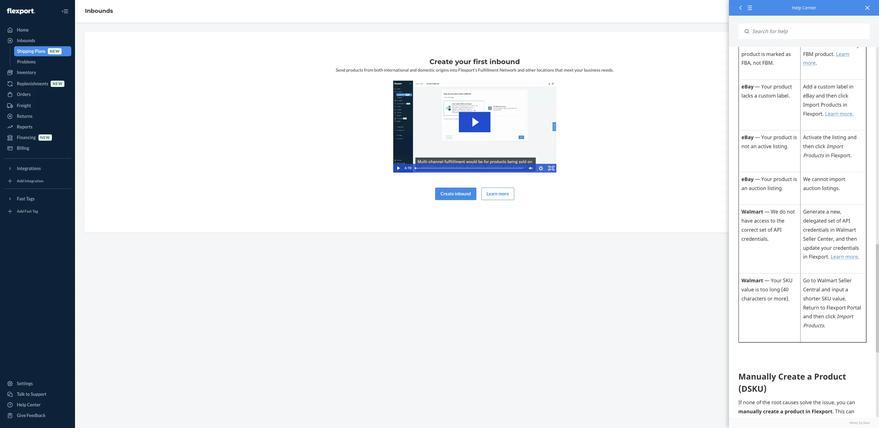 Task type: locate. For each thing, give the bounding box(es) containing it.
reports link
[[4, 122, 71, 132]]

new down the reports link
[[40, 135, 50, 140]]

1 horizontal spatial inbounds
[[85, 8, 113, 14]]

2 add from the top
[[17, 209, 24, 214]]

reports
[[17, 124, 32, 129]]

1 horizontal spatial your
[[575, 67, 583, 73]]

add for add fast tag
[[17, 209, 24, 214]]

create for inbound
[[441, 191, 454, 196]]

help center down to
[[17, 402, 41, 407]]

learn more
[[487, 191, 509, 196]]

give feedback button
[[4, 411, 71, 421]]

fast tags button
[[4, 194, 71, 204]]

add left integration
[[17, 179, 24, 183]]

fast
[[17, 196, 25, 201], [25, 209, 32, 214]]

orders
[[17, 92, 31, 97]]

and left other
[[518, 67, 525, 73]]

0 vertical spatial create
[[430, 58, 453, 66]]

and left domestic
[[410, 67, 417, 73]]

create your first inbound send products from both international and domestic origins into flexport's fulfillment network and other locations that meet your business needs.
[[336, 58, 614, 73]]

help center
[[792, 5, 817, 11], [17, 402, 41, 407]]

0 vertical spatial add
[[17, 179, 24, 183]]

0 vertical spatial help
[[792, 5, 802, 11]]

fast inside fast tags dropdown button
[[17, 196, 25, 201]]

1 vertical spatial inbounds
[[17, 38, 35, 43]]

fast left tags in the top left of the page
[[17, 196, 25, 201]]

add
[[17, 179, 24, 183], [17, 209, 24, 214]]

0 vertical spatial center
[[803, 5, 817, 11]]

send
[[336, 67, 345, 73]]

help up search search box
[[792, 5, 802, 11]]

dixa
[[864, 421, 870, 425]]

center up search search box
[[803, 5, 817, 11]]

1 horizontal spatial center
[[803, 5, 817, 11]]

problems link
[[14, 57, 71, 67]]

create inside create your first inbound send products from both international and domestic origins into flexport's fulfillment network and other locations that meet your business needs.
[[430, 58, 453, 66]]

1 horizontal spatial and
[[518, 67, 525, 73]]

your right "meet"
[[575, 67, 583, 73]]

1 vertical spatial inbound
[[455, 191, 471, 196]]

1 vertical spatial your
[[575, 67, 583, 73]]

add down fast tags
[[17, 209, 24, 214]]

inbound inside button
[[455, 191, 471, 196]]

and
[[410, 67, 417, 73], [518, 67, 525, 73]]

help center link
[[4, 400, 71, 410]]

meet
[[564, 67, 574, 73]]

1 horizontal spatial inbounds link
[[85, 8, 113, 14]]

0 horizontal spatial help center
[[17, 402, 41, 407]]

0 horizontal spatial inbound
[[455, 191, 471, 196]]

close navigation image
[[61, 8, 69, 15]]

fast inside add fast tag link
[[25, 209, 32, 214]]

inbound left learn
[[455, 191, 471, 196]]

help up the give
[[17, 402, 26, 407]]

plans
[[35, 48, 45, 54]]

1 vertical spatial fast
[[25, 209, 32, 214]]

0 vertical spatial inbound
[[490, 58, 520, 66]]

inbound inside create your first inbound send products from both international and domestic origins into flexport's fulfillment network and other locations that meet your business needs.
[[490, 58, 520, 66]]

inbounds
[[85, 8, 113, 14], [17, 38, 35, 43]]

add integration
[[17, 179, 43, 183]]

help center up search search box
[[792, 5, 817, 11]]

home
[[17, 27, 29, 33]]

help
[[792, 5, 802, 11], [17, 402, 26, 407]]

new
[[50, 49, 60, 54], [53, 81, 63, 86], [40, 135, 50, 140]]

0 horizontal spatial and
[[410, 67, 417, 73]]

video thumbnail image
[[393, 81, 556, 173], [393, 81, 556, 173]]

inventory
[[17, 70, 36, 75]]

1 vertical spatial create
[[441, 191, 454, 196]]

1 add from the top
[[17, 179, 24, 183]]

help inside help center link
[[17, 402, 26, 407]]

0 horizontal spatial help
[[17, 402, 26, 407]]

new for financing
[[40, 135, 50, 140]]

to
[[26, 392, 30, 397]]

business
[[584, 67, 601, 73]]

by
[[859, 421, 863, 425]]

new right plans
[[50, 49, 60, 54]]

tags
[[26, 196, 35, 201]]

2 vertical spatial new
[[40, 135, 50, 140]]

that
[[555, 67, 563, 73]]

create
[[430, 58, 453, 66], [441, 191, 454, 196]]

1 vertical spatial help center
[[17, 402, 41, 407]]

1 vertical spatial add
[[17, 209, 24, 214]]

1 vertical spatial new
[[53, 81, 63, 86]]

0 vertical spatial inbounds link
[[85, 8, 113, 14]]

1 horizontal spatial help center
[[792, 5, 817, 11]]

your up flexport's
[[455, 58, 471, 66]]

create inside button
[[441, 191, 454, 196]]

elevio by dixa
[[850, 421, 870, 425]]

new up the 'orders' link
[[53, 81, 63, 86]]

Search search field
[[749, 23, 870, 39]]

0 horizontal spatial your
[[455, 58, 471, 66]]

1 vertical spatial center
[[27, 402, 41, 407]]

your
[[455, 58, 471, 66], [575, 67, 583, 73]]

shipping plans
[[17, 48, 45, 54]]

0 vertical spatial inbounds
[[85, 8, 113, 14]]

1 vertical spatial help
[[17, 402, 26, 407]]

elevio by dixa link
[[739, 421, 870, 425]]

fast left 'tag'
[[25, 209, 32, 214]]

1 horizontal spatial inbound
[[490, 58, 520, 66]]

new for replenishments
[[53, 81, 63, 86]]

0 vertical spatial fast
[[17, 196, 25, 201]]

center down talk to support at bottom
[[27, 402, 41, 407]]

inbound
[[490, 58, 520, 66], [455, 191, 471, 196]]

0 vertical spatial new
[[50, 49, 60, 54]]

inbounds link
[[85, 8, 113, 14], [4, 36, 71, 46]]

replenishments
[[17, 81, 48, 86]]

create inbound
[[441, 191, 471, 196]]

create inbound button
[[435, 188, 476, 200]]

0 vertical spatial help center
[[792, 5, 817, 11]]

network
[[500, 67, 517, 73]]

inbound up network on the top
[[490, 58, 520, 66]]

video element
[[393, 81, 556, 173]]

1 vertical spatial inbounds link
[[4, 36, 71, 46]]

center
[[803, 5, 817, 11], [27, 402, 41, 407]]

0 vertical spatial your
[[455, 58, 471, 66]]

create for your
[[430, 58, 453, 66]]

more
[[499, 191, 509, 196]]

0 horizontal spatial center
[[27, 402, 41, 407]]



Task type: vqa. For each thing, say whether or not it's contained in the screenshot.
SEARCH search field
yes



Task type: describe. For each thing, give the bounding box(es) containing it.
origins
[[436, 67, 449, 73]]

first
[[473, 58, 488, 66]]

add fast tag
[[17, 209, 38, 214]]

talk
[[17, 392, 25, 397]]

talk to support button
[[4, 389, 71, 399]]

1 and from the left
[[410, 67, 417, 73]]

locations
[[537, 67, 554, 73]]

support
[[31, 392, 46, 397]]

problems
[[17, 59, 36, 64]]

settings
[[17, 381, 33, 386]]

integration
[[25, 179, 43, 183]]

add for add integration
[[17, 179, 24, 183]]

elevio
[[850, 421, 858, 425]]

integrations button
[[4, 164, 71, 174]]

returns
[[17, 114, 32, 119]]

home link
[[4, 25, 71, 35]]

both
[[374, 67, 383, 73]]

flexport's
[[458, 67, 477, 73]]

learn
[[487, 191, 498, 196]]

add fast tag link
[[4, 206, 71, 216]]

billing link
[[4, 143, 71, 153]]

1 horizontal spatial help
[[792, 5, 802, 11]]

international
[[384, 67, 409, 73]]

give feedback
[[17, 413, 45, 418]]

financing
[[17, 135, 36, 140]]

2 and from the left
[[518, 67, 525, 73]]

shipping
[[17, 48, 34, 54]]

freight
[[17, 103, 31, 108]]

learn more button
[[481, 188, 514, 200]]

other
[[526, 67, 536, 73]]

inventory link
[[4, 68, 71, 78]]

returns link
[[4, 111, 71, 121]]

add integration link
[[4, 176, 71, 186]]

integrations
[[17, 166, 41, 171]]

into
[[450, 67, 458, 73]]

from
[[364, 67, 373, 73]]

feedback
[[27, 413, 45, 418]]

tag
[[32, 209, 38, 214]]

0 horizontal spatial inbounds
[[17, 38, 35, 43]]

0 horizontal spatial inbounds link
[[4, 36, 71, 46]]

settings link
[[4, 379, 71, 389]]

needs.
[[602, 67, 614, 73]]

talk to support
[[17, 392, 46, 397]]

products
[[346, 67, 363, 73]]

give
[[17, 413, 26, 418]]

orders link
[[4, 89, 71, 99]]

freight link
[[4, 101, 71, 111]]

domestic
[[418, 67, 435, 73]]

fulfillment
[[478, 67, 499, 73]]

flexport logo image
[[7, 8, 35, 14]]

fast tags
[[17, 196, 35, 201]]

new for shipping plans
[[50, 49, 60, 54]]

billing
[[17, 145, 29, 151]]



